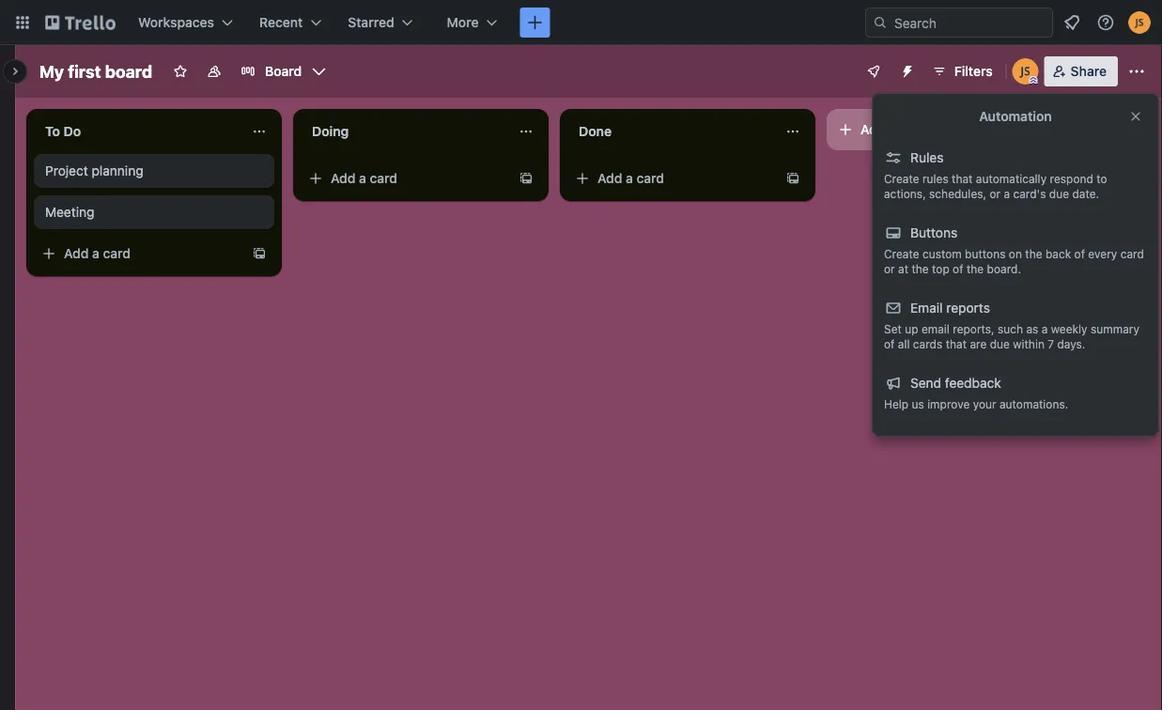 Task type: locate. For each thing, give the bounding box(es) containing it.
create from template… image
[[519, 171, 534, 186], [786, 171, 801, 186], [252, 246, 267, 261]]

1 horizontal spatial john smith (johnsmith38824343) image
[[1129, 11, 1151, 34]]

0 vertical spatial john smith (johnsmith38824343) image
[[1129, 11, 1151, 34]]

card
[[370, 171, 398, 186], [637, 171, 664, 186], [103, 246, 131, 261], [1121, 247, 1144, 260]]

create inside the create custom buttons on the back of every card or at the top of the board.
[[884, 247, 920, 260]]

doing
[[312, 124, 349, 139]]

1 vertical spatial create
[[884, 247, 920, 260]]

or
[[990, 187, 1001, 200], [884, 262, 895, 275]]

a for done
[[626, 171, 633, 186]]

of
[[1075, 247, 1085, 260], [953, 262, 964, 275], [884, 337, 895, 350]]

workspace visible image
[[207, 64, 222, 79]]

0 horizontal spatial add a card
[[64, 246, 131, 261]]

feedback
[[945, 375, 1001, 391]]

improve
[[928, 397, 970, 411]]

filters
[[954, 63, 993, 79]]

add down done
[[598, 171, 622, 186]]

add a card button down doing text field
[[301, 164, 511, 194]]

your
[[973, 397, 997, 411]]

card down meeting link
[[103, 246, 131, 261]]

john smith (johnsmith38824343) image right open information menu icon
[[1129, 11, 1151, 34]]

a for doing
[[359, 171, 366, 186]]

buttons
[[911, 225, 958, 241]]

of inside set up email reports, such as a weekly summary of all cards that are due within 7 days.
[[884, 337, 895, 350]]

0 horizontal spatial create from template… image
[[252, 246, 267, 261]]

1 vertical spatial or
[[884, 262, 895, 275]]

Doing text field
[[301, 117, 507, 147]]

add a card down done
[[598, 171, 664, 186]]

a inside set up email reports, such as a weekly summary of all cards that are due within 7 days.
[[1042, 322, 1048, 335]]

card down doing text field
[[370, 171, 398, 186]]

the right on
[[1025, 247, 1043, 260]]

add a card
[[331, 171, 398, 186], [598, 171, 664, 186], [64, 246, 131, 261]]

1 vertical spatial that
[[946, 337, 967, 350]]

add
[[861, 122, 886, 137], [331, 171, 356, 186], [598, 171, 622, 186], [64, 246, 89, 261]]

1 create from the top
[[884, 172, 920, 185]]

1 horizontal spatial add a card
[[331, 171, 398, 186]]

1 horizontal spatial or
[[990, 187, 1001, 200]]

automation
[[979, 109, 1052, 124]]

1 vertical spatial of
[[953, 262, 964, 275]]

a inside create rules that automatically respond to actions, schedules, or a card's due date.
[[1004, 187, 1010, 200]]

up
[[905, 322, 919, 335]]

or down automatically on the top of the page
[[990, 187, 1001, 200]]

meeting
[[45, 204, 94, 220]]

due
[[1049, 187, 1069, 200], [990, 337, 1010, 350]]

0 vertical spatial that
[[952, 172, 973, 185]]

create up at
[[884, 247, 920, 260]]

1 horizontal spatial of
[[953, 262, 964, 275]]

0 horizontal spatial of
[[884, 337, 895, 350]]

close popover image
[[1129, 109, 1144, 124]]

due down such
[[990, 337, 1010, 350]]

card inside the create custom buttons on the back of every card or at the top of the board.
[[1121, 247, 1144, 260]]

card for done
[[637, 171, 664, 186]]

that inside create rules that automatically respond to actions, schedules, or a card's due date.
[[952, 172, 973, 185]]

meeting link
[[45, 203, 263, 222]]

primary element
[[0, 0, 1162, 45]]

add a card button down meeting link
[[34, 239, 244, 269]]

board
[[105, 61, 152, 81]]

project planning link
[[45, 162, 263, 180]]

a down automatically on the top of the page
[[1004, 187, 1010, 200]]

custom
[[923, 247, 962, 260]]

add a card down the meeting
[[64, 246, 131, 261]]

show menu image
[[1128, 62, 1146, 81]]

2 horizontal spatial add a card button
[[568, 164, 778, 194]]

create up actions,
[[884, 172, 920, 185]]

2 horizontal spatial create from template… image
[[786, 171, 801, 186]]

the
[[1025, 247, 1043, 260], [912, 262, 929, 275], [967, 262, 984, 275]]

a right as on the right of page
[[1042, 322, 1048, 335]]

to
[[1097, 172, 1107, 185]]

0 horizontal spatial add a card button
[[34, 239, 244, 269]]

of right back
[[1075, 247, 1085, 260]]

help
[[884, 397, 909, 411]]

star or unstar board image
[[173, 64, 188, 79]]

0 horizontal spatial john smith (johnsmith38824343) image
[[1013, 58, 1039, 85]]

0 vertical spatial or
[[990, 187, 1001, 200]]

add left another at the top right of the page
[[861, 122, 886, 137]]

add a card button for to do
[[34, 239, 244, 269]]

1 horizontal spatial create from template… image
[[519, 171, 534, 186]]

recent button
[[248, 8, 333, 38]]

create for buttons
[[884, 247, 920, 260]]

more button
[[436, 8, 509, 38]]

card right the every
[[1121, 247, 1144, 260]]

rules
[[923, 172, 949, 185]]

project
[[45, 163, 88, 179]]

date.
[[1073, 187, 1100, 200]]

2 horizontal spatial of
[[1075, 247, 1085, 260]]

add a card button
[[301, 164, 511, 194], [568, 164, 778, 194], [34, 239, 244, 269]]

2 horizontal spatial add a card
[[598, 171, 664, 186]]

the right at
[[912, 262, 929, 275]]

a
[[359, 171, 366, 186], [626, 171, 633, 186], [1004, 187, 1010, 200], [92, 246, 100, 261], [1042, 322, 1048, 335]]

create custom buttons on the back of every card or at the top of the board.
[[884, 247, 1144, 275]]

a down done text field at the top of page
[[626, 171, 633, 186]]

due down respond
[[1049, 187, 1069, 200]]

add down the meeting
[[64, 246, 89, 261]]

0 horizontal spatial the
[[912, 262, 929, 275]]

2 vertical spatial of
[[884, 337, 895, 350]]

add for to do
[[64, 246, 89, 261]]

rules
[[911, 150, 944, 165]]

my
[[39, 61, 64, 81]]

a down doing text field
[[359, 171, 366, 186]]

0 horizontal spatial or
[[884, 262, 895, 275]]

of left all
[[884, 337, 895, 350]]

add a card down doing on the left top of the page
[[331, 171, 398, 186]]

0 vertical spatial of
[[1075, 247, 1085, 260]]

a down the meeting
[[92, 246, 100, 261]]

automatically
[[976, 172, 1047, 185]]

1 vertical spatial due
[[990, 337, 1010, 350]]

Search field
[[888, 8, 1052, 37]]

add down doing on the left top of the page
[[331, 171, 356, 186]]

starred button
[[337, 8, 424, 38]]

To Do text field
[[34, 117, 241, 147]]

more
[[447, 15, 479, 30]]

all
[[898, 337, 910, 350]]

of right 'top'
[[953, 262, 964, 275]]

0 horizontal spatial due
[[990, 337, 1010, 350]]

search image
[[873, 15, 888, 30]]

john smith (johnsmith38824343) image up automation at the right top of the page
[[1013, 58, 1039, 85]]

that up schedules,
[[952, 172, 973, 185]]

2 create from the top
[[884, 247, 920, 260]]

due inside set up email reports, such as a weekly summary of all cards that are due within 7 days.
[[990, 337, 1010, 350]]

create from template… image for doing
[[519, 171, 534, 186]]

1 horizontal spatial add a card button
[[301, 164, 511, 194]]

buttons
[[965, 247, 1006, 260]]

0 vertical spatial due
[[1049, 187, 1069, 200]]

create from template… image for to do
[[252, 246, 267, 261]]

to do
[[45, 124, 81, 139]]

add a card for to do
[[64, 246, 131, 261]]

card for doing
[[370, 171, 398, 186]]

every
[[1088, 247, 1118, 260]]

back
[[1046, 247, 1071, 260]]

summary
[[1091, 322, 1140, 335]]

add for doing
[[331, 171, 356, 186]]

create inside create rules that automatically respond to actions, schedules, or a card's due date.
[[884, 172, 920, 185]]

add a card button for doing
[[301, 164, 511, 194]]

that
[[952, 172, 973, 185], [946, 337, 967, 350]]

us
[[912, 397, 924, 411]]

create
[[884, 172, 920, 185], [884, 247, 920, 260]]

add a card button down done text field at the top of page
[[568, 164, 778, 194]]

share
[[1071, 63, 1107, 79]]

card down done text field at the top of page
[[637, 171, 664, 186]]

0 vertical spatial create
[[884, 172, 920, 185]]

create for rules
[[884, 172, 920, 185]]

2 horizontal spatial the
[[1025, 247, 1043, 260]]

or left at
[[884, 262, 895, 275]]

add inside button
[[861, 122, 886, 137]]

the down buttons
[[967, 262, 984, 275]]

that left are
[[946, 337, 967, 350]]

1 horizontal spatial due
[[1049, 187, 1069, 200]]

john smith (johnsmith38824343) image
[[1129, 11, 1151, 34], [1013, 58, 1039, 85]]

1 vertical spatial john smith (johnsmith38824343) image
[[1013, 58, 1039, 85]]



Task type: vqa. For each thing, say whether or not it's contained in the screenshot.
THE DUE
yes



Task type: describe. For each thing, give the bounding box(es) containing it.
share button
[[1045, 56, 1118, 86]]

first
[[68, 61, 101, 81]]

board button
[[233, 56, 334, 86]]

do
[[64, 124, 81, 139]]

create board or workspace image
[[526, 13, 545, 32]]

set
[[884, 322, 902, 335]]

workspaces button
[[127, 8, 244, 38]]

Done text field
[[568, 117, 774, 147]]

card for to do
[[103, 246, 131, 261]]

are
[[970, 337, 987, 350]]

add another list button
[[827, 109, 1082, 150]]

or inside create rules that automatically respond to actions, schedules, or a card's due date.
[[990, 187, 1001, 200]]

actions,
[[884, 187, 926, 200]]

top
[[932, 262, 950, 275]]

0 notifications image
[[1061, 11, 1083, 34]]

email
[[911, 300, 943, 316]]

reports,
[[953, 322, 995, 335]]

add for done
[[598, 171, 622, 186]]

create rules that automatically respond to actions, schedules, or a card's due date.
[[884, 172, 1107, 200]]

open information menu image
[[1097, 13, 1115, 32]]

weekly
[[1051, 322, 1088, 335]]

project planning
[[45, 163, 143, 179]]

or inside the create custom buttons on the back of every card or at the top of the board.
[[884, 262, 895, 275]]

power ups image
[[866, 64, 881, 79]]

create from template… image for done
[[786, 171, 801, 186]]

this member is an admin of this board. image
[[1030, 76, 1038, 85]]

days.
[[1058, 337, 1086, 350]]

1 horizontal spatial the
[[967, 262, 984, 275]]

to
[[45, 124, 60, 139]]

board.
[[987, 262, 1021, 275]]

Board name text field
[[30, 56, 162, 86]]

on
[[1009, 247, 1022, 260]]

automations.
[[1000, 397, 1069, 411]]

set up email reports, such as a weekly summary of all cards that are due within 7 days.
[[884, 322, 1140, 350]]

workspaces
[[138, 15, 214, 30]]

7
[[1048, 337, 1054, 350]]

as
[[1027, 322, 1039, 335]]

schedules,
[[929, 187, 987, 200]]

add a card for doing
[[331, 171, 398, 186]]

done
[[579, 124, 612, 139]]

due inside create rules that automatically respond to actions, schedules, or a card's due date.
[[1049, 187, 1069, 200]]

send
[[911, 375, 942, 391]]

email reports
[[911, 300, 990, 316]]

add another list
[[861, 122, 959, 137]]

planning
[[92, 163, 143, 179]]

email
[[922, 322, 950, 335]]

recent
[[259, 15, 303, 30]]

such
[[998, 322, 1023, 335]]

starred
[[348, 15, 394, 30]]

at
[[898, 262, 909, 275]]

list
[[941, 122, 959, 137]]

my first board
[[39, 61, 152, 81]]

that inside set up email reports, such as a weekly summary of all cards that are due within 7 days.
[[946, 337, 967, 350]]

help us improve your automations.
[[884, 397, 1069, 411]]

board
[[265, 63, 302, 79]]

add a card for done
[[598, 171, 664, 186]]

another
[[889, 122, 937, 137]]

within
[[1013, 337, 1045, 350]]

send feedback
[[911, 375, 1001, 391]]

add a card button for done
[[568, 164, 778, 194]]

filters button
[[926, 56, 999, 86]]

automation image
[[892, 56, 919, 83]]

a for to do
[[92, 246, 100, 261]]

reports
[[947, 300, 990, 316]]

respond
[[1050, 172, 1094, 185]]

cards
[[913, 337, 943, 350]]

card's
[[1013, 187, 1046, 200]]

back to home image
[[45, 8, 116, 38]]



